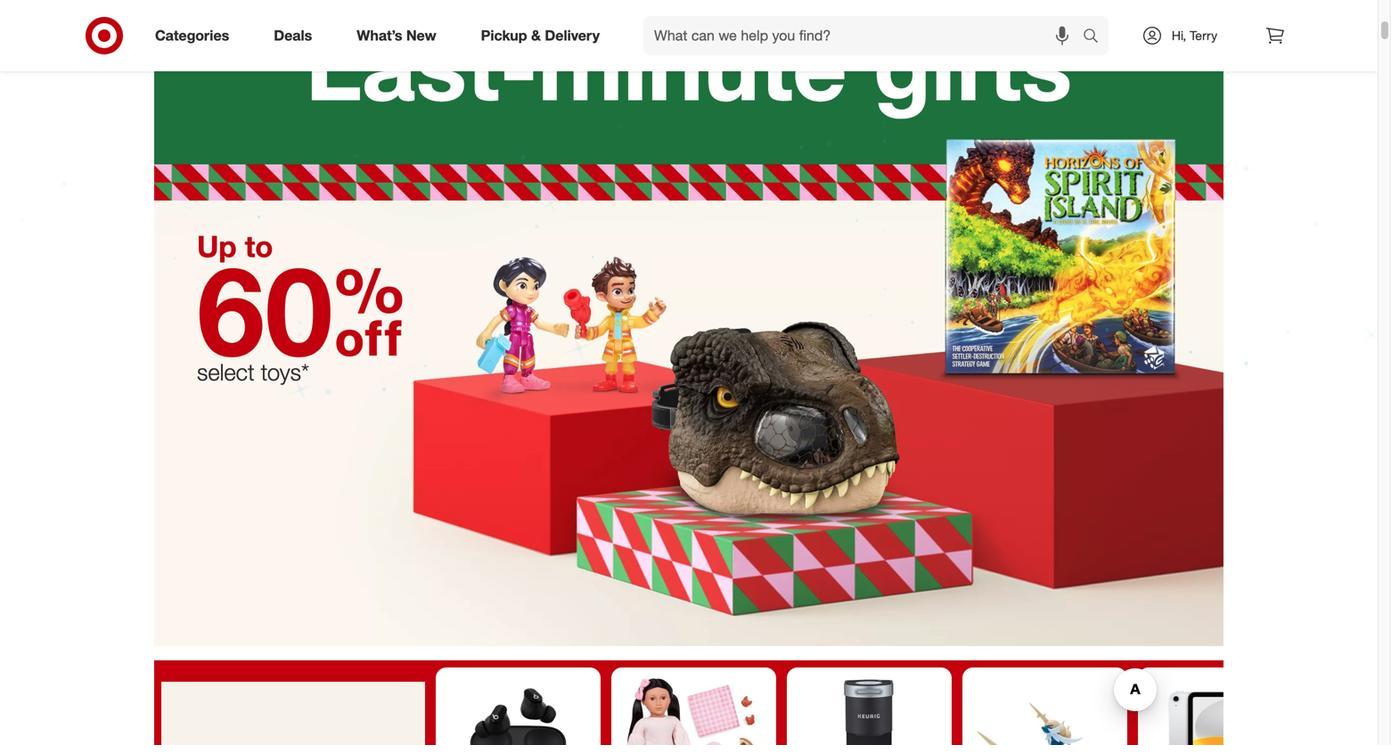 Task type: describe. For each thing, give the bounding box(es) containing it.
hi, terry
[[1172, 28, 1218, 43]]

pickup & delivery
[[481, 27, 600, 44]]

what's new link
[[342, 16, 459, 55]]

last-
[[306, 7, 538, 122]]

up to
[[197, 228, 273, 264]]

pickup
[[481, 27, 527, 44]]

categories link
[[140, 16, 252, 55]]

minute
[[538, 7, 847, 122]]

deals
[[274, 27, 312, 44]]

toys*
[[261, 358, 309, 386]]

search button
[[1075, 16, 1118, 59]]

pickup & delivery link
[[466, 16, 622, 55]]

to
[[245, 228, 273, 264]]

carousel region
[[154, 660, 1224, 745]]

hi,
[[1172, 28, 1186, 43]]

new
[[406, 27, 436, 44]]

last-minute gifts
[[306, 7, 1072, 122]]

60
[[197, 235, 333, 384]]

search
[[1075, 29, 1118, 46]]

gifts
[[873, 7, 1072, 122]]

select toys*
[[197, 358, 309, 386]]



Task type: locate. For each thing, give the bounding box(es) containing it.
delivery
[[545, 27, 600, 44]]


[[333, 235, 405, 384]]

select
[[197, 358, 255, 386]]

60 
[[197, 235, 405, 384]]

What can we help you find? suggestions appear below search field
[[644, 16, 1087, 55]]

&
[[531, 27, 541, 44]]

last minute gifts image
[[154, 0, 1224, 200]]

what's
[[357, 27, 402, 44]]

up
[[197, 228, 237, 264]]

categories
[[155, 27, 229, 44]]

terry
[[1190, 28, 1218, 43]]

what's new
[[357, 27, 436, 44]]

deals link
[[259, 16, 334, 55]]



Task type: vqa. For each thing, say whether or not it's contained in the screenshot.
94564- at the left of the page
no



